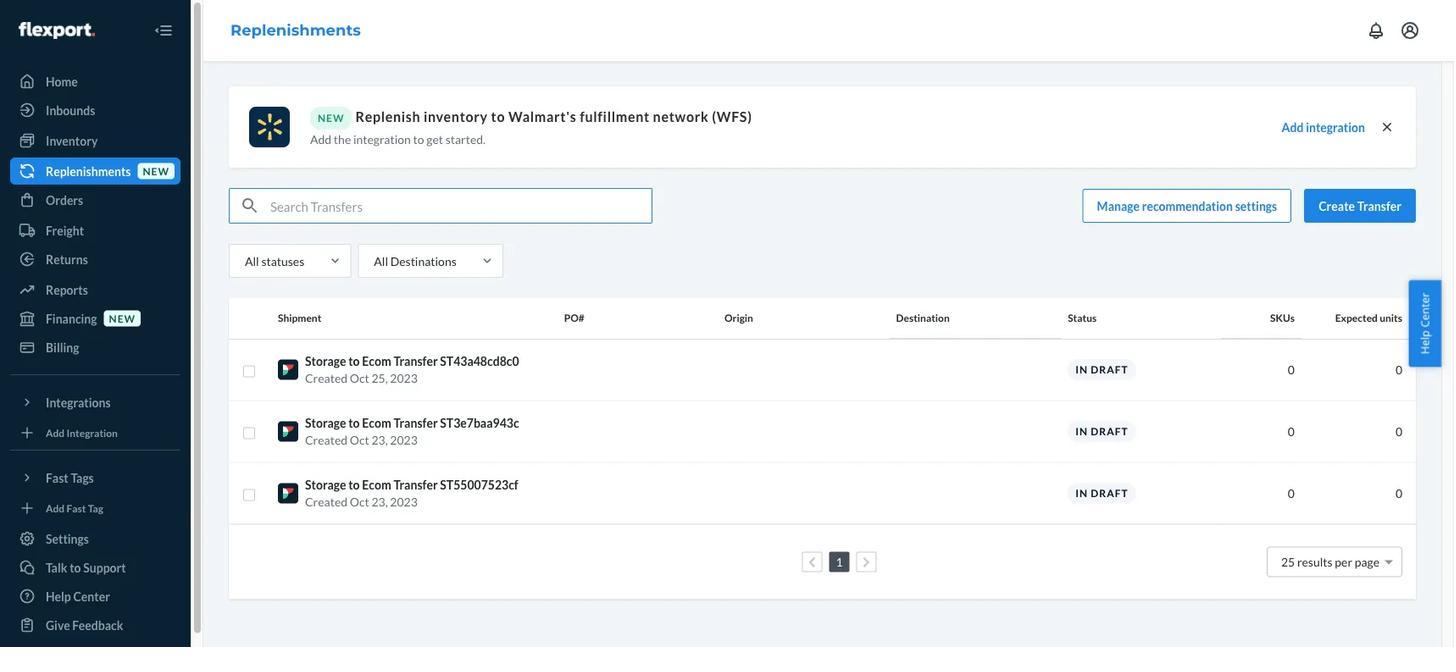 Task type: vqa. For each thing, say whether or not it's contained in the screenshot.
Inbounds
yes



Task type: describe. For each thing, give the bounding box(es) containing it.
manage recommendation settings link
[[1083, 189, 1292, 223]]

add for add integration
[[46, 427, 65, 439]]

in draft for st43a48cd8c0
[[1076, 364, 1129, 376]]

destination
[[897, 312, 950, 324]]

created for storage to ecom transfer st3e7baa943c created oct 23, 2023
[[305, 433, 348, 448]]

open account menu image
[[1401, 20, 1421, 41]]

settings
[[1236, 199, 1278, 213]]

settings link
[[10, 526, 181, 553]]

help center button
[[1409, 280, 1442, 367]]

inventory link
[[10, 127, 181, 154]]

statuses
[[261, 254, 305, 268]]

open notifications image
[[1367, 20, 1387, 41]]

returns
[[46, 252, 88, 267]]

2023 for st43a48cd8c0
[[390, 371, 418, 386]]

add integration link
[[10, 423, 181, 443]]

23, for st3e7baa943c
[[372, 433, 388, 448]]

status
[[1068, 312, 1097, 324]]

financing
[[46, 312, 97, 326]]

storage to ecom transfer st3e7baa943c created oct 23, 2023
[[305, 416, 519, 448]]

add for add the integration to get started.
[[310, 132, 332, 146]]

create transfer link
[[1305, 189, 1417, 223]]

2023 for st55007523cf
[[390, 495, 418, 510]]

units
[[1380, 312, 1403, 324]]

to for storage to ecom transfer st3e7baa943c created oct 23, 2023
[[349, 416, 360, 431]]

transfer inside create transfer button
[[1358, 199, 1402, 213]]

billing link
[[10, 334, 181, 361]]

po#
[[564, 312, 585, 324]]

fast tags button
[[10, 465, 181, 492]]

0 horizontal spatial center
[[73, 590, 110, 604]]

st55007523cf
[[440, 478, 519, 493]]

integration
[[67, 427, 118, 439]]

created for storage to ecom transfer st55007523cf created oct 23, 2023
[[305, 495, 348, 510]]

walmart's
[[509, 109, 577, 125]]

recommendation
[[1143, 199, 1234, 213]]

draft for storage to ecom transfer st3e7baa943c
[[1091, 426, 1129, 438]]

to for talk to support
[[70, 561, 81, 575]]

fast inside dropdown button
[[46, 471, 68, 485]]

ecom for st3e7baa943c
[[362, 416, 391, 431]]

replenishments link
[[231, 21, 361, 40]]

close navigation image
[[153, 20, 174, 41]]

draft for storage to ecom transfer st55007523cf
[[1091, 487, 1129, 500]]

st43a48cd8c0
[[440, 354, 519, 369]]

all for all destinations
[[374, 254, 388, 268]]

talk
[[46, 561, 67, 575]]

freight link
[[10, 217, 181, 244]]

started.
[[446, 132, 486, 146]]

created for storage to ecom transfer st43a48cd8c0 created oct 25, 2023
[[305, 371, 348, 386]]

inventory
[[424, 109, 488, 125]]

square image for storage to ecom transfer st43a48cd8c0
[[242, 365, 256, 378]]

close image
[[1379, 118, 1396, 135]]

storage for storage to ecom transfer st43a48cd8c0
[[305, 354, 346, 369]]

help center link
[[10, 583, 181, 610]]

all for all statuses
[[245, 254, 259, 268]]

add fast tag
[[46, 502, 103, 515]]

square image for storage to ecom transfer st55007523cf
[[242, 489, 256, 502]]

transfer for st55007523cf
[[394, 478, 438, 493]]

1
[[836, 555, 843, 570]]

help inside help center button
[[1418, 331, 1433, 355]]

tag
[[88, 502, 103, 515]]

25 results per page option
[[1282, 555, 1380, 570]]

freight
[[46, 223, 84, 238]]

0 vertical spatial replenishments
[[231, 21, 361, 40]]

inbounds link
[[10, 97, 181, 124]]

25
[[1282, 555, 1296, 570]]

to for storage to ecom transfer st43a48cd8c0 created oct 25, 2023
[[349, 354, 360, 369]]

Search Transfers text field
[[270, 189, 652, 223]]

flexport logo image
[[19, 22, 95, 39]]

(wfs)
[[712, 109, 753, 125]]

talk to support button
[[10, 554, 181, 582]]

1 link
[[833, 555, 847, 570]]

help inside help center link
[[46, 590, 71, 604]]

reports link
[[10, 276, 181, 304]]

in for storage to ecom transfer st3e7baa943c
[[1076, 426, 1089, 438]]

expected
[[1336, 312, 1378, 324]]

new for financing
[[109, 312, 136, 325]]

manage recommendation settings button
[[1083, 189, 1292, 223]]

give feedback
[[46, 618, 123, 633]]

replenish
[[356, 109, 421, 125]]

manage
[[1098, 199, 1140, 213]]

add the integration to get started.
[[310, 132, 486, 146]]



Task type: locate. For each thing, give the bounding box(es) containing it.
23, down 25,
[[372, 433, 388, 448]]

3 storage from the top
[[305, 478, 346, 493]]

ecom down 25,
[[362, 416, 391, 431]]

0 horizontal spatial integration
[[353, 132, 411, 146]]

1 horizontal spatial replenishments
[[231, 21, 361, 40]]

transfer
[[1358, 199, 1402, 213], [394, 354, 438, 369], [394, 416, 438, 431], [394, 478, 438, 493]]

ecom inside storage to ecom transfer st3e7baa943c created oct 23, 2023
[[362, 416, 391, 431]]

transfer inside storage to ecom transfer st55007523cf created oct 23, 2023
[[394, 478, 438, 493]]

in draft for st55007523cf
[[1076, 487, 1129, 500]]

all left statuses
[[245, 254, 259, 268]]

oct for storage to ecom transfer st3e7baa943c created oct 23, 2023
[[350, 433, 369, 448]]

draft for storage to ecom transfer st43a48cd8c0
[[1091, 364, 1129, 376]]

2 vertical spatial in draft
[[1076, 487, 1129, 500]]

transfer for st43a48cd8c0
[[394, 354, 438, 369]]

help center inside button
[[1418, 293, 1433, 355]]

ecom
[[362, 354, 391, 369], [362, 416, 391, 431], [362, 478, 391, 493]]

add integration
[[46, 427, 118, 439]]

transfer inside storage to ecom transfer st43a48cd8c0 created oct 25, 2023
[[394, 354, 438, 369]]

2 vertical spatial 2023
[[390, 495, 418, 510]]

integrations
[[46, 395, 111, 410]]

0 vertical spatial ecom
[[362, 354, 391, 369]]

ecom for st43a48cd8c0
[[362, 354, 391, 369]]

center up "give feedback" button
[[73, 590, 110, 604]]

oct inside storage to ecom transfer st55007523cf created oct 23, 2023
[[350, 495, 369, 510]]

all destinations
[[374, 254, 457, 268]]

0 vertical spatial square image
[[242, 365, 256, 378]]

1 horizontal spatial help center
[[1418, 293, 1433, 355]]

1 oct from the top
[[350, 371, 369, 386]]

0 vertical spatial help center
[[1418, 293, 1433, 355]]

23, for st55007523cf
[[372, 495, 388, 510]]

23,
[[372, 433, 388, 448], [372, 495, 388, 510]]

1 vertical spatial created
[[305, 433, 348, 448]]

0
[[1288, 363, 1295, 377], [1396, 363, 1403, 377], [1288, 425, 1295, 439], [1396, 425, 1403, 439], [1288, 487, 1295, 501], [1396, 487, 1403, 501]]

2 vertical spatial oct
[[350, 495, 369, 510]]

orders
[[46, 193, 83, 207]]

3 ecom from the top
[[362, 478, 391, 493]]

support
[[83, 561, 126, 575]]

storage inside storage to ecom transfer st43a48cd8c0 created oct 25, 2023
[[305, 354, 346, 369]]

inventory
[[46, 134, 98, 148]]

2023 for st3e7baa943c
[[390, 433, 418, 448]]

3 square image from the top
[[242, 489, 256, 502]]

1 vertical spatial oct
[[350, 433, 369, 448]]

1 ecom from the top
[[362, 354, 391, 369]]

fast
[[46, 471, 68, 485], [67, 502, 86, 515]]

help center
[[1418, 293, 1433, 355], [46, 590, 110, 604]]

to
[[491, 109, 506, 125], [413, 132, 424, 146], [349, 354, 360, 369], [349, 416, 360, 431], [349, 478, 360, 493], [70, 561, 81, 575]]

1 square image from the top
[[242, 365, 256, 378]]

1 vertical spatial 23,
[[372, 495, 388, 510]]

oct
[[350, 371, 369, 386], [350, 433, 369, 448], [350, 495, 369, 510]]

new for replenishments
[[143, 165, 170, 177]]

billing
[[46, 340, 79, 355]]

results
[[1298, 555, 1333, 570]]

0 horizontal spatial all
[[245, 254, 259, 268]]

manage recommendation settings
[[1098, 199, 1278, 213]]

2 vertical spatial in
[[1076, 487, 1089, 500]]

1 2023 from the top
[[390, 371, 418, 386]]

fulfillment
[[580, 109, 650, 125]]

create transfer
[[1319, 199, 1402, 213]]

network
[[653, 109, 709, 125]]

get
[[427, 132, 443, 146]]

1 in from the top
[[1076, 364, 1089, 376]]

to inside storage to ecom transfer st55007523cf created oct 23, 2023
[[349, 478, 360, 493]]

new up orders link
[[143, 165, 170, 177]]

storage
[[305, 354, 346, 369], [305, 416, 346, 431], [305, 478, 346, 493]]

created
[[305, 371, 348, 386], [305, 433, 348, 448], [305, 495, 348, 510]]

1 horizontal spatial new
[[143, 165, 170, 177]]

1 in draft from the top
[[1076, 364, 1129, 376]]

reports
[[46, 283, 88, 297]]

0 horizontal spatial replenishments
[[46, 164, 131, 178]]

feedback
[[72, 618, 123, 633]]

created inside storage to ecom transfer st3e7baa943c created oct 23, 2023
[[305, 433, 348, 448]]

1 vertical spatial square image
[[242, 427, 256, 440]]

all statuses
[[245, 254, 305, 268]]

storage for storage to ecom transfer st55007523cf
[[305, 478, 346, 493]]

3 in draft from the top
[[1076, 487, 1129, 500]]

1 horizontal spatial center
[[1418, 293, 1433, 328]]

ecom down storage to ecom transfer st3e7baa943c created oct 23, 2023
[[362, 478, 391, 493]]

in for storage to ecom transfer st43a48cd8c0
[[1076, 364, 1089, 376]]

create
[[1319, 199, 1356, 213]]

23, inside storage to ecom transfer st55007523cf created oct 23, 2023
[[372, 495, 388, 510]]

created inside storage to ecom transfer st55007523cf created oct 23, 2023
[[305, 495, 348, 510]]

page
[[1355, 555, 1380, 570]]

2 vertical spatial created
[[305, 495, 348, 510]]

2 in draft from the top
[[1076, 426, 1129, 438]]

expected units
[[1336, 312, 1403, 324]]

23, inside storage to ecom transfer st3e7baa943c created oct 23, 2023
[[372, 433, 388, 448]]

center
[[1418, 293, 1433, 328], [73, 590, 110, 604]]

25,
[[372, 371, 388, 386]]

0 vertical spatial fast
[[46, 471, 68, 485]]

0 vertical spatial draft
[[1091, 364, 1129, 376]]

storage inside storage to ecom transfer st55007523cf created oct 23, 2023
[[305, 478, 346, 493]]

transfer for st3e7baa943c
[[394, 416, 438, 431]]

2 oct from the top
[[350, 433, 369, 448]]

storage to ecom transfer st55007523cf created oct 23, 2023
[[305, 478, 519, 510]]

add integration
[[1282, 120, 1366, 135]]

1 vertical spatial in
[[1076, 426, 1089, 438]]

1 all from the left
[[245, 254, 259, 268]]

2023 up storage to ecom transfer st55007523cf created oct 23, 2023
[[390, 433, 418, 448]]

0 vertical spatial 23,
[[372, 433, 388, 448]]

to inside storage to ecom transfer st43a48cd8c0 created oct 25, 2023
[[349, 354, 360, 369]]

0 horizontal spatial help center
[[46, 590, 110, 604]]

2 vertical spatial storage
[[305, 478, 346, 493]]

give feedback button
[[10, 612, 181, 639]]

center right "units"
[[1418, 293, 1433, 328]]

settings
[[46, 532, 89, 546]]

1 vertical spatial help center
[[46, 590, 110, 604]]

center inside button
[[1418, 293, 1433, 328]]

oct for storage to ecom transfer st43a48cd8c0 created oct 25, 2023
[[350, 371, 369, 386]]

give
[[46, 618, 70, 633]]

2023 inside storage to ecom transfer st43a48cd8c0 created oct 25, 2023
[[390, 371, 418, 386]]

2 23, from the top
[[372, 495, 388, 510]]

orders link
[[10, 187, 181, 214]]

25 results per page
[[1282, 555, 1380, 570]]

square image
[[242, 365, 256, 378], [242, 427, 256, 440], [242, 489, 256, 502]]

1 horizontal spatial integration
[[1307, 120, 1366, 135]]

all left destinations
[[374, 254, 388, 268]]

add for add integration
[[1282, 120, 1304, 135]]

1 vertical spatial in draft
[[1076, 426, 1129, 438]]

add fast tag link
[[10, 498, 181, 519]]

add inside button
[[1282, 120, 1304, 135]]

oct inside storage to ecom transfer st43a48cd8c0 created oct 25, 2023
[[350, 371, 369, 386]]

home
[[46, 74, 78, 89]]

create transfer button
[[1305, 189, 1417, 223]]

1 draft from the top
[[1091, 364, 1129, 376]]

2 ecom from the top
[[362, 416, 391, 431]]

2 storage from the top
[[305, 416, 346, 431]]

new
[[143, 165, 170, 177], [109, 312, 136, 325]]

0 vertical spatial 2023
[[390, 371, 418, 386]]

home link
[[10, 68, 181, 95]]

returns link
[[10, 246, 181, 273]]

1 vertical spatial replenishments
[[46, 164, 131, 178]]

transfer right the create
[[1358, 199, 1402, 213]]

0 vertical spatial storage
[[305, 354, 346, 369]]

ecom for st55007523cf
[[362, 478, 391, 493]]

shipment
[[278, 312, 322, 324]]

1 storage from the top
[[305, 354, 346, 369]]

1 horizontal spatial all
[[374, 254, 388, 268]]

add for add fast tag
[[46, 502, 65, 515]]

st3e7baa943c
[[440, 416, 519, 431]]

chevron right image
[[863, 557, 871, 569]]

0 vertical spatial oct
[[350, 371, 369, 386]]

add integration button
[[1282, 119, 1366, 136]]

3 created from the top
[[305, 495, 348, 510]]

0 horizontal spatial help
[[46, 590, 71, 604]]

2 draft from the top
[[1091, 426, 1129, 438]]

1 vertical spatial new
[[109, 312, 136, 325]]

2 all from the left
[[374, 254, 388, 268]]

2 vertical spatial ecom
[[362, 478, 391, 493]]

2 square image from the top
[[242, 427, 256, 440]]

add
[[1282, 120, 1304, 135], [310, 132, 332, 146], [46, 427, 65, 439], [46, 502, 65, 515]]

0 vertical spatial help
[[1418, 331, 1433, 355]]

in
[[1076, 364, 1089, 376], [1076, 426, 1089, 438], [1076, 487, 1089, 500]]

storage for storage to ecom transfer st3e7baa943c
[[305, 416, 346, 431]]

2 vertical spatial square image
[[242, 489, 256, 502]]

0 horizontal spatial new
[[109, 312, 136, 325]]

skus
[[1271, 312, 1295, 324]]

3 draft from the top
[[1091, 487, 1129, 500]]

0 vertical spatial created
[[305, 371, 348, 386]]

1 vertical spatial storage
[[305, 416, 346, 431]]

1 horizontal spatial help
[[1418, 331, 1433, 355]]

the
[[334, 132, 351, 146]]

2023 inside storage to ecom transfer st3e7baa943c created oct 23, 2023
[[390, 433, 418, 448]]

3 oct from the top
[[350, 495, 369, 510]]

square image for storage to ecom transfer st3e7baa943c
[[242, 427, 256, 440]]

created inside storage to ecom transfer st43a48cd8c0 created oct 25, 2023
[[305, 371, 348, 386]]

integration down replenish
[[353, 132, 411, 146]]

chevron left image
[[809, 557, 816, 569]]

help
[[1418, 331, 1433, 355], [46, 590, 71, 604]]

2023 inside storage to ecom transfer st55007523cf created oct 23, 2023
[[390, 495, 418, 510]]

1 vertical spatial fast
[[67, 502, 86, 515]]

transfer inside storage to ecom transfer st3e7baa943c created oct 23, 2023
[[394, 416, 438, 431]]

storage inside storage to ecom transfer st3e7baa943c created oct 23, 2023
[[305, 416, 346, 431]]

2 vertical spatial draft
[[1091, 487, 1129, 500]]

1 vertical spatial ecom
[[362, 416, 391, 431]]

talk to support
[[46, 561, 126, 575]]

in draft for st3e7baa943c
[[1076, 426, 1129, 438]]

to for storage to ecom transfer st55007523cf created oct 23, 2023
[[349, 478, 360, 493]]

add inside "link"
[[46, 427, 65, 439]]

tags
[[71, 471, 94, 485]]

3 in from the top
[[1076, 487, 1089, 500]]

transfer down storage to ecom transfer st43a48cd8c0 created oct 25, 2023
[[394, 416, 438, 431]]

destinations
[[391, 254, 457, 268]]

0 vertical spatial new
[[143, 165, 170, 177]]

1 created from the top
[[305, 371, 348, 386]]

help center up give feedback at bottom left
[[46, 590, 110, 604]]

help center right "units"
[[1418, 293, 1433, 355]]

in for storage to ecom transfer st55007523cf
[[1076, 487, 1089, 500]]

1 23, from the top
[[372, 433, 388, 448]]

fast left tags
[[46, 471, 68, 485]]

2 2023 from the top
[[390, 433, 418, 448]]

integrations button
[[10, 389, 181, 416]]

ecom up 25,
[[362, 354, 391, 369]]

transfer left 'st43a48cd8c0'
[[394, 354, 438, 369]]

replenishments
[[231, 21, 361, 40], [46, 164, 131, 178]]

3 2023 from the top
[[390, 495, 418, 510]]

1 vertical spatial 2023
[[390, 433, 418, 448]]

0 vertical spatial in
[[1076, 364, 1089, 376]]

new down reports link
[[109, 312, 136, 325]]

integration left "close" image
[[1307, 120, 1366, 135]]

1 vertical spatial help
[[46, 590, 71, 604]]

transfer down storage to ecom transfer st3e7baa943c created oct 23, 2023
[[394, 478, 438, 493]]

per
[[1336, 555, 1353, 570]]

new
[[318, 112, 345, 124]]

1 vertical spatial center
[[73, 590, 110, 604]]

1 vertical spatial draft
[[1091, 426, 1129, 438]]

ecom inside storage to ecom transfer st55007523cf created oct 23, 2023
[[362, 478, 391, 493]]

0 vertical spatial in draft
[[1076, 364, 1129, 376]]

integration inside button
[[1307, 120, 1366, 135]]

0 vertical spatial center
[[1418, 293, 1433, 328]]

to inside storage to ecom transfer st3e7baa943c created oct 23, 2023
[[349, 416, 360, 431]]

2 created from the top
[[305, 433, 348, 448]]

oct for storage to ecom transfer st55007523cf created oct 23, 2023
[[350, 495, 369, 510]]

2023 down storage to ecom transfer st3e7baa943c created oct 23, 2023
[[390, 495, 418, 510]]

fast tags
[[46, 471, 94, 485]]

inbounds
[[46, 103, 95, 117]]

origin
[[725, 312, 754, 324]]

ecom inside storage to ecom transfer st43a48cd8c0 created oct 25, 2023
[[362, 354, 391, 369]]

storage to ecom transfer st43a48cd8c0 created oct 25, 2023
[[305, 354, 519, 386]]

fast left tag
[[67, 502, 86, 515]]

oct inside storage to ecom transfer st3e7baa943c created oct 23, 2023
[[350, 433, 369, 448]]

to inside talk to support button
[[70, 561, 81, 575]]

2023
[[390, 371, 418, 386], [390, 433, 418, 448], [390, 495, 418, 510]]

2 in from the top
[[1076, 426, 1089, 438]]

2023 right 25,
[[390, 371, 418, 386]]

replenish inventory to walmart's fulfillment network (wfs)
[[356, 109, 753, 125]]

23, down storage to ecom transfer st3e7baa943c created oct 23, 2023
[[372, 495, 388, 510]]



